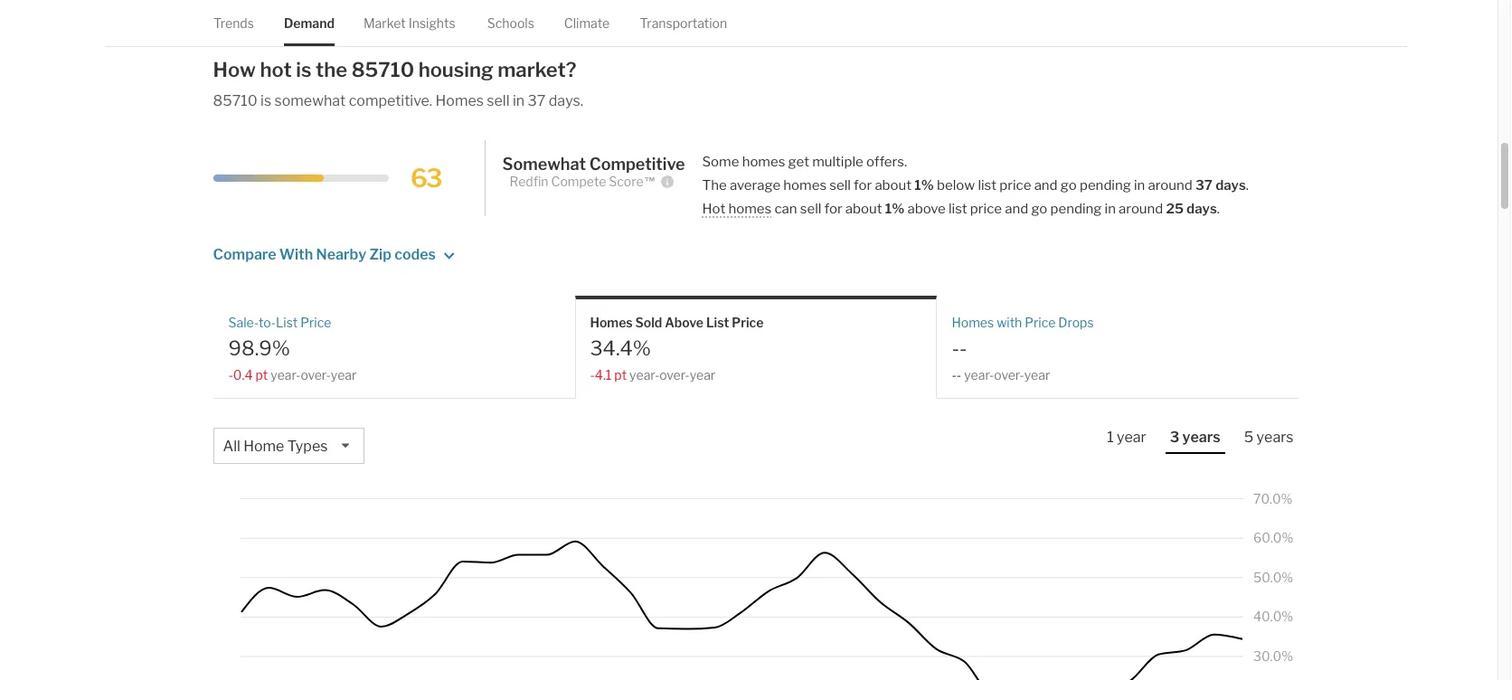 Task type: describe. For each thing, give the bounding box(es) containing it.
housing
[[418, 58, 493, 81]]

market insights
[[363, 15, 455, 31]]

schools link
[[487, 0, 534, 46]]

0 horizontal spatial homes
[[435, 92, 484, 109]]

0 vertical spatial list
[[978, 177, 997, 194]]

year inside sale-to-list price 98.9% -0.4 pt year-over-year
[[331, 367, 357, 382]]

0 vertical spatial pending
[[1080, 177, 1131, 194]]

1 horizontal spatial 85710
[[351, 58, 414, 81]]

how hot is the 85710 housing market?
[[213, 58, 576, 81]]

0 vertical spatial sell
[[487, 92, 510, 109]]

compare with nearby zip codes
[[213, 246, 436, 263]]

year inside button
[[1117, 428, 1146, 446]]

5 years button
[[1239, 427, 1298, 452]]

the
[[316, 58, 347, 81]]

somewhat competitive
[[502, 154, 685, 173]]

over- inside homes sold above list price 34.4% -4.1 pt year-over-year
[[659, 367, 690, 382]]

4.1
[[595, 367, 612, 382]]

0 vertical spatial go
[[1061, 177, 1077, 194]]

score
[[609, 174, 643, 189]]

0 vertical spatial 37
[[528, 92, 546, 109]]

years for 5 years
[[1257, 428, 1294, 446]]

0 vertical spatial for
[[854, 177, 872, 194]]

the
[[702, 177, 727, 194]]

1 horizontal spatial and
[[1034, 177, 1058, 194]]

1 horizontal spatial in
[[1105, 201, 1116, 217]]

year inside homes with price drops -- -- year-over-year
[[1024, 367, 1050, 382]]

pt inside sale-to-list price 98.9% -0.4 pt year-over-year
[[255, 367, 268, 382]]

schools
[[487, 15, 534, 31]]

1 vertical spatial homes
[[783, 177, 827, 194]]

34.4%
[[590, 337, 651, 360]]

1 horizontal spatial 1%
[[914, 177, 934, 194]]

competitive.
[[349, 92, 432, 109]]

above
[[665, 315, 704, 330]]

competitive
[[589, 154, 685, 173]]

hot
[[260, 58, 292, 81]]

with
[[997, 315, 1022, 330]]

1 vertical spatial price
[[970, 201, 1002, 217]]

1 horizontal spatial .
[[1246, 177, 1249, 194]]

demand
[[283, 15, 334, 31]]

year- inside homes sold above list price 34.4% -4.1 pt year-over-year
[[629, 367, 659, 382]]

hot
[[702, 201, 725, 217]]

transportation
[[639, 15, 727, 31]]

redfin
[[509, 174, 548, 189]]

compete
[[551, 174, 606, 189]]

0 horizontal spatial 85710
[[213, 92, 257, 109]]

™
[[643, 174, 656, 189]]

somewhat
[[275, 92, 346, 109]]

drops
[[1058, 315, 1094, 330]]

multiple
[[812, 154, 863, 170]]

can
[[774, 201, 797, 217]]

2 vertical spatial sell
[[800, 201, 821, 217]]

0.4
[[233, 367, 253, 382]]

2 horizontal spatial in
[[1134, 177, 1145, 194]]

0 vertical spatial is
[[296, 58, 311, 81]]

over- for 98.9%
[[301, 367, 331, 382]]

- inside sale-to-list price 98.9% -0.4 pt year-over-year
[[228, 367, 233, 382]]

1 year
[[1107, 428, 1146, 446]]

37 inside the some homes get multiple offers. the average homes  sell for about 1% below list price and  go pending in around 37 days . hot homes can  sell for about 1% above list price and  go pending in around 25 days .
[[1195, 177, 1213, 194]]

98.9%
[[228, 337, 290, 360]]

homes with price drops -- -- year-over-year
[[952, 315, 1094, 382]]

year- for 98.9%
[[271, 367, 301, 382]]

3 years button
[[1165, 427, 1225, 454]]

above
[[907, 201, 946, 217]]

demand link
[[283, 0, 334, 46]]

0 vertical spatial price
[[999, 177, 1031, 194]]

1 vertical spatial days
[[1186, 201, 1217, 217]]

how
[[213, 58, 256, 81]]

average
[[730, 177, 780, 194]]

0 horizontal spatial is
[[261, 92, 271, 109]]

2 vertical spatial homes
[[728, 201, 771, 217]]

list inside sale-to-list price 98.9% -0.4 pt year-over-year
[[276, 315, 298, 330]]

1 year button
[[1102, 427, 1151, 452]]

0 vertical spatial around
[[1148, 177, 1192, 194]]

homes sold above list price 34.4% -4.1 pt year-over-year
[[590, 315, 764, 382]]

transportation link
[[639, 0, 727, 46]]

zip
[[369, 246, 391, 263]]

1 vertical spatial pending
[[1050, 201, 1102, 217]]



Task type: locate. For each thing, give the bounding box(es) containing it.
with
[[279, 246, 313, 263]]

1 horizontal spatial is
[[296, 58, 311, 81]]

for down multiple
[[824, 201, 842, 217]]

0 vertical spatial and
[[1034, 177, 1058, 194]]

0 horizontal spatial and
[[1005, 201, 1028, 217]]

0 horizontal spatial list
[[276, 315, 298, 330]]

around
[[1148, 177, 1192, 194], [1119, 201, 1163, 217]]

.
[[1246, 177, 1249, 194], [1217, 201, 1220, 217]]

1 horizontal spatial pt
[[614, 367, 627, 382]]

year inside homes sold above list price 34.4% -4.1 pt year-over-year
[[690, 367, 715, 382]]

homes inside homes with price drops -- -- year-over-year
[[952, 315, 994, 330]]

0 horizontal spatial 1%
[[885, 201, 904, 217]]

list
[[978, 177, 997, 194], [949, 201, 967, 217]]

1 list from the left
[[276, 315, 298, 330]]

1 horizontal spatial year-
[[629, 367, 659, 382]]

and right below
[[1034, 177, 1058, 194]]

0 horizontal spatial sell
[[487, 92, 510, 109]]

1 year- from the left
[[271, 367, 301, 382]]

2 horizontal spatial year-
[[964, 367, 994, 382]]

list right below
[[978, 177, 997, 194]]

market insights link
[[363, 0, 455, 46]]

1 vertical spatial around
[[1119, 201, 1163, 217]]

sell down multiple
[[829, 177, 851, 194]]

below
[[937, 177, 975, 194]]

2 vertical spatial in
[[1105, 201, 1116, 217]]

1 vertical spatial .
[[1217, 201, 1220, 217]]

climate
[[564, 15, 609, 31]]

is
[[296, 58, 311, 81], [261, 92, 271, 109]]

is left the the in the left top of the page
[[296, 58, 311, 81]]

2 horizontal spatial homes
[[952, 315, 994, 330]]

over- down with
[[994, 367, 1024, 382]]

redfin compete score ™
[[509, 174, 656, 189]]

0 horizontal spatial pt
[[255, 367, 268, 382]]

3 years
[[1170, 428, 1220, 446]]

1 pt from the left
[[255, 367, 268, 382]]

list
[[276, 315, 298, 330], [706, 315, 729, 330]]

25
[[1166, 201, 1184, 217]]

1 years from the left
[[1182, 428, 1220, 446]]

1 vertical spatial about
[[845, 201, 882, 217]]

list right above
[[706, 315, 729, 330]]

1%
[[914, 177, 934, 194], [885, 201, 904, 217]]

compare
[[213, 246, 276, 263]]

year- inside sale-to-list price 98.9% -0.4 pt year-over-year
[[271, 367, 301, 382]]

0 vertical spatial about
[[875, 177, 912, 194]]

somewhat
[[502, 154, 586, 173]]

to-
[[259, 315, 276, 330]]

years for 3 years
[[1182, 428, 1220, 446]]

year- inside homes with price drops -- -- year-over-year
[[964, 367, 994, 382]]

0 vertical spatial days
[[1215, 177, 1246, 194]]

homes for --
[[952, 315, 994, 330]]

price right the to-
[[300, 315, 331, 330]]

0 horizontal spatial year-
[[271, 367, 301, 382]]

1 horizontal spatial sell
[[800, 201, 821, 217]]

85710 up "competitive."
[[351, 58, 414, 81]]

homes up 'average'
[[742, 154, 785, 170]]

1 vertical spatial is
[[261, 92, 271, 109]]

all home types
[[223, 437, 328, 455]]

trends link
[[213, 0, 254, 46]]

-
[[952, 337, 959, 360], [959, 337, 967, 360], [228, 367, 233, 382], [590, 367, 595, 382], [952, 367, 957, 382], [957, 367, 961, 382]]

for down offers. on the right top
[[854, 177, 872, 194]]

years
[[1182, 428, 1220, 446], [1257, 428, 1294, 446]]

codes
[[394, 246, 436, 263]]

5
[[1244, 428, 1253, 446]]

and right above
[[1005, 201, 1028, 217]]

3 over- from the left
[[994, 367, 1024, 382]]

1 vertical spatial for
[[824, 201, 842, 217]]

year-
[[271, 367, 301, 382], [629, 367, 659, 382], [964, 367, 994, 382]]

list inside homes sold above list price 34.4% -4.1 pt year-over-year
[[706, 315, 729, 330]]

0 vertical spatial 85710
[[351, 58, 414, 81]]

around left the 25
[[1119, 201, 1163, 217]]

1 vertical spatial in
[[1134, 177, 1145, 194]]

sell down the market? on the top
[[487, 92, 510, 109]]

offers.
[[866, 154, 907, 170]]

days.
[[549, 92, 583, 109]]

over- inside homes with price drops -- -- year-over-year
[[994, 367, 1024, 382]]

1% up above
[[914, 177, 934, 194]]

price
[[300, 315, 331, 330], [732, 315, 764, 330], [1025, 315, 1056, 330]]

1 vertical spatial 37
[[1195, 177, 1213, 194]]

homes
[[435, 92, 484, 109], [590, 315, 633, 330], [952, 315, 994, 330]]

0 horizontal spatial for
[[824, 201, 842, 217]]

is down hot
[[261, 92, 271, 109]]

over- down above
[[659, 367, 690, 382]]

market?
[[498, 58, 576, 81]]

homes left with
[[952, 315, 994, 330]]

1 vertical spatial go
[[1031, 201, 1047, 217]]

insights
[[408, 15, 455, 31]]

year- for --
[[964, 367, 994, 382]]

0 horizontal spatial in
[[513, 92, 525, 109]]

homes down housing
[[435, 92, 484, 109]]

1 horizontal spatial list
[[706, 315, 729, 330]]

1 horizontal spatial price
[[732, 315, 764, 330]]

about
[[875, 177, 912, 194], [845, 201, 882, 217]]

years inside button
[[1182, 428, 1220, 446]]

homes inside homes sold above list price 34.4% -4.1 pt year-over-year
[[590, 315, 633, 330]]

some
[[702, 154, 739, 170]]

5 years
[[1244, 428, 1294, 446]]

2 horizontal spatial price
[[1025, 315, 1056, 330]]

price down below
[[970, 201, 1002, 217]]

0 vertical spatial homes
[[742, 154, 785, 170]]

over- up types
[[301, 367, 331, 382]]

37
[[528, 92, 546, 109], [1195, 177, 1213, 194]]

3 price from the left
[[1025, 315, 1056, 330]]

sale-
[[228, 315, 259, 330]]

list down below
[[949, 201, 967, 217]]

pt right 0.4
[[255, 367, 268, 382]]

1 over- from the left
[[301, 367, 331, 382]]

homes down 'average'
[[728, 201, 771, 217]]

85710
[[351, 58, 414, 81], [213, 92, 257, 109]]

2 list from the left
[[706, 315, 729, 330]]

63
[[411, 163, 441, 193]]

2 years from the left
[[1257, 428, 1294, 446]]

0 horizontal spatial years
[[1182, 428, 1220, 446]]

trends
[[213, 15, 254, 31]]

price inside homes sold above list price 34.4% -4.1 pt year-over-year
[[732, 315, 764, 330]]

85710 down the how
[[213, 92, 257, 109]]

in
[[513, 92, 525, 109], [1134, 177, 1145, 194], [1105, 201, 1116, 217]]

2 year- from the left
[[629, 367, 659, 382]]

2 price from the left
[[732, 315, 764, 330]]

1 horizontal spatial for
[[854, 177, 872, 194]]

home
[[243, 437, 284, 455]]

sale-to-list price 98.9% -0.4 pt year-over-year
[[228, 315, 357, 382]]

pt
[[255, 367, 268, 382], [614, 367, 627, 382]]

for
[[854, 177, 872, 194], [824, 201, 842, 217]]

0 horizontal spatial price
[[300, 315, 331, 330]]

1 horizontal spatial go
[[1061, 177, 1077, 194]]

0 horizontal spatial 37
[[528, 92, 546, 109]]

homes
[[742, 154, 785, 170], [783, 177, 827, 194], [728, 201, 771, 217]]

0 vertical spatial in
[[513, 92, 525, 109]]

1 horizontal spatial 37
[[1195, 177, 1213, 194]]

go
[[1061, 177, 1077, 194], [1031, 201, 1047, 217]]

around up the 25
[[1148, 177, 1192, 194]]

all
[[223, 437, 240, 455]]

over-
[[301, 367, 331, 382], [659, 367, 690, 382], [994, 367, 1024, 382]]

years right the 5
[[1257, 428, 1294, 446]]

nearby
[[316, 246, 366, 263]]

homes for 34.4%
[[590, 315, 633, 330]]

1 vertical spatial sell
[[829, 177, 851, 194]]

2 pt from the left
[[614, 367, 627, 382]]

0 horizontal spatial over-
[[301, 367, 331, 382]]

price right with
[[1025, 315, 1056, 330]]

price inside homes with price drops -- -- year-over-year
[[1025, 315, 1056, 330]]

sell
[[487, 92, 510, 109], [829, 177, 851, 194], [800, 201, 821, 217]]

2 horizontal spatial sell
[[829, 177, 851, 194]]

pending
[[1080, 177, 1131, 194], [1050, 201, 1102, 217]]

market
[[363, 15, 405, 31]]

85710 is somewhat competitive. homes sell in 37 days.
[[213, 92, 583, 109]]

1 horizontal spatial homes
[[590, 315, 633, 330]]

sell right can
[[800, 201, 821, 217]]

sold
[[635, 315, 662, 330]]

- inside homes sold above list price 34.4% -4.1 pt year-over-year
[[590, 367, 595, 382]]

1 horizontal spatial over-
[[659, 367, 690, 382]]

1 vertical spatial 1%
[[885, 201, 904, 217]]

1
[[1107, 428, 1114, 446]]

3
[[1170, 428, 1179, 446]]

1 vertical spatial 85710
[[213, 92, 257, 109]]

1 price from the left
[[300, 315, 331, 330]]

over- inside sale-to-list price 98.9% -0.4 pt year-over-year
[[301, 367, 331, 382]]

types
[[287, 437, 328, 455]]

1% left above
[[885, 201, 904, 217]]

over- for --
[[994, 367, 1024, 382]]

1 horizontal spatial list
[[978, 177, 997, 194]]

price
[[999, 177, 1031, 194], [970, 201, 1002, 217]]

3 year- from the left
[[964, 367, 994, 382]]

price right above
[[732, 315, 764, 330]]

price right below
[[999, 177, 1031, 194]]

0 vertical spatial 1%
[[914, 177, 934, 194]]

pt right "4.1"
[[614, 367, 627, 382]]

get
[[788, 154, 809, 170]]

some homes get multiple offers. the average homes  sell for about 1% below list price and  go pending in around 37 days . hot homes can  sell for about 1% above list price and  go pending in around 25 days .
[[702, 154, 1249, 217]]

0 horizontal spatial .
[[1217, 201, 1220, 217]]

1 vertical spatial list
[[949, 201, 967, 217]]

2 over- from the left
[[659, 367, 690, 382]]

price inside sale-to-list price 98.9% -0.4 pt year-over-year
[[300, 315, 331, 330]]

0 horizontal spatial list
[[949, 201, 967, 217]]

0 horizontal spatial go
[[1031, 201, 1047, 217]]

1 vertical spatial and
[[1005, 201, 1028, 217]]

year
[[331, 367, 357, 382], [690, 367, 715, 382], [1024, 367, 1050, 382], [1117, 428, 1146, 446]]

2 horizontal spatial over-
[[994, 367, 1024, 382]]

homes up 34.4%
[[590, 315, 633, 330]]

years inside "button"
[[1257, 428, 1294, 446]]

1 horizontal spatial years
[[1257, 428, 1294, 446]]

years right 3
[[1182, 428, 1220, 446]]

pt inside homes sold above list price 34.4% -4.1 pt year-over-year
[[614, 367, 627, 382]]

climate link
[[564, 0, 609, 46]]

homes down get
[[783, 177, 827, 194]]

and
[[1034, 177, 1058, 194], [1005, 201, 1028, 217]]

list up 98.9%
[[276, 315, 298, 330]]

days
[[1215, 177, 1246, 194], [1186, 201, 1217, 217]]

0 vertical spatial .
[[1246, 177, 1249, 194]]



Task type: vqa. For each thing, say whether or not it's contained in the screenshot.
/ related to HOA dues
no



